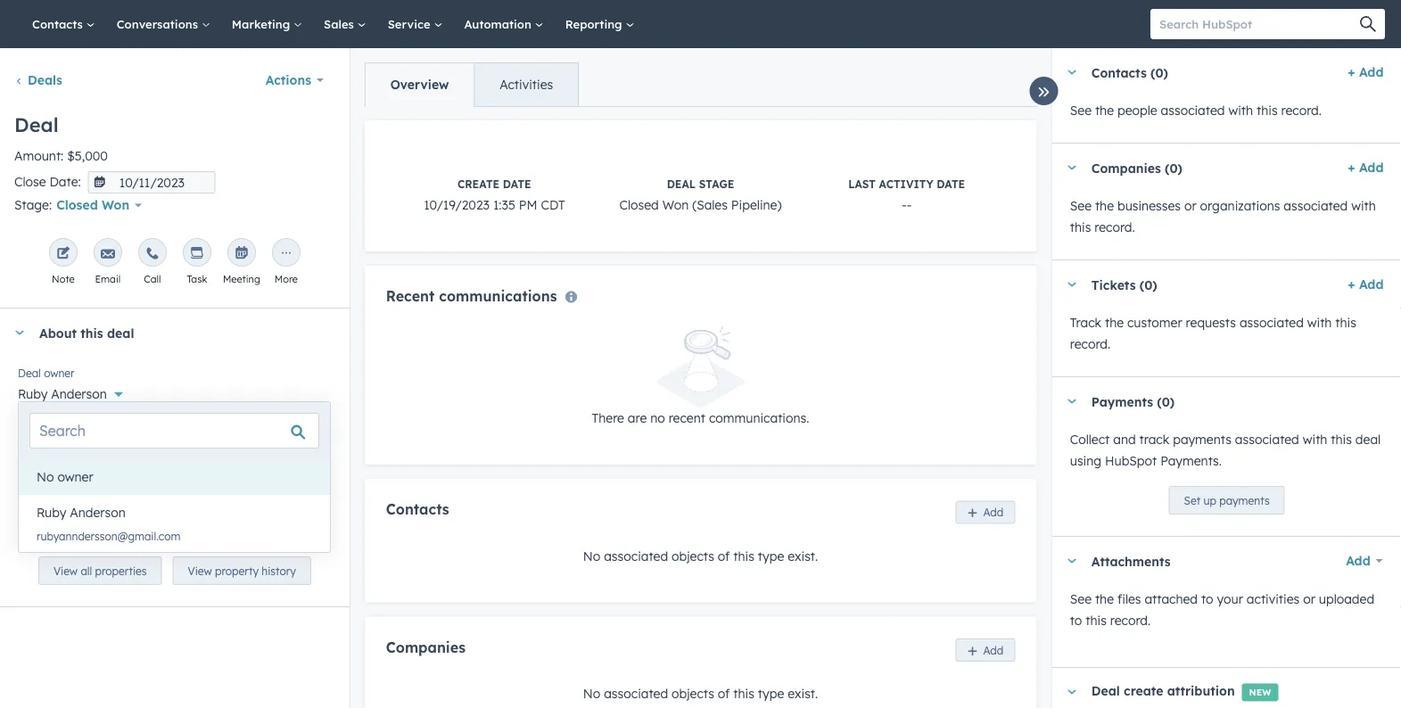 Task type: describe. For each thing, give the bounding box(es) containing it.
overview link
[[366, 63, 474, 106]]

closed inside deal stage closed won (sales pipeline)
[[619, 197, 659, 213]]

associated inside collect and track payments associated with this deal using hubspot payments.
[[1235, 432, 1299, 447]]

+ for record.
[[1348, 64, 1355, 80]]

conversations link
[[106, 0, 221, 48]]

add button for contacts
[[956, 501, 1015, 524]]

and
[[1113, 432, 1136, 447]]

view property history
[[188, 564, 296, 578]]

last contacted
[[18, 415, 93, 429]]

attachments button
[[1052, 537, 1327, 585]]

MM/DD/YYYY text field
[[88, 171, 216, 193]]

tickets
[[1091, 277, 1136, 292]]

closed won button
[[52, 194, 153, 217]]

type for contacts
[[758, 548, 784, 564]]

existing business button
[[18, 475, 332, 504]]

property
[[215, 564, 259, 578]]

task
[[187, 273, 207, 286]]

closed inside popup button
[[56, 197, 98, 213]]

collect
[[1070, 432, 1109, 447]]

caret image for about this deal
[[14, 331, 25, 335]]

no owner
[[37, 469, 93, 485]]

deal type
[[18, 464, 66, 478]]

note image
[[56, 247, 70, 262]]

won inside popup button
[[102, 197, 129, 213]]

contacts for "contacts" link
[[32, 17, 86, 31]]

service link
[[377, 0, 454, 48]]

objects for contacts
[[672, 548, 714, 564]]

of for contacts
[[718, 548, 730, 564]]

0 vertical spatial type
[[44, 464, 66, 478]]

2 - from the left
[[907, 197, 912, 213]]

call image
[[145, 247, 160, 262]]

deals link
[[14, 72, 62, 88]]

deal inside collect and track payments associated with this deal using hubspot payments.
[[1355, 432, 1381, 447]]

automation link
[[454, 0, 555, 48]]

people
[[1117, 103, 1157, 118]]

marketing link
[[221, 0, 313, 48]]

up
[[1203, 494, 1216, 507]]

track the customer requests associated with this record.
[[1070, 315, 1356, 352]]

amount : $5,000
[[14, 148, 108, 164]]

contacts (0) button
[[1052, 48, 1340, 96]]

caret image for payments
[[1066, 399, 1077, 404]]

tickets (0) button
[[1052, 260, 1340, 309]]

businesses
[[1117, 198, 1181, 214]]

exist. for companies
[[788, 686, 818, 701]]

marketing
[[232, 17, 294, 31]]

collect and track payments associated with this deal using hubspot payments.
[[1070, 432, 1381, 469]]

+ add for record.
[[1348, 64, 1384, 80]]

anderson for ruby anderson rubyanndersson@gmail.com
[[70, 505, 126, 520]]

no
[[650, 410, 665, 426]]

view property history link
[[173, 557, 311, 585]]

$5,000
[[67, 148, 108, 164]]

the for people
[[1095, 103, 1114, 118]]

activities
[[1246, 591, 1299, 607]]

Search HubSpot search field
[[1151, 9, 1369, 39]]

Last contacted text field
[[18, 426, 332, 454]]

type for companies
[[758, 686, 784, 701]]

cdt
[[541, 197, 565, 213]]

see for see the businesses or organizations associated with this record.
[[1070, 198, 1091, 214]]

view all properties link
[[38, 557, 162, 585]]

companies (0) button
[[1052, 144, 1340, 192]]

or inside see the files attached to your activities or uploaded to this record.
[[1303, 591, 1315, 607]]

meeting image
[[234, 247, 249, 262]]

companies for companies (0)
[[1091, 160, 1161, 176]]

(sales
[[692, 197, 728, 213]]

set up payments
[[1184, 494, 1269, 507]]

conversations
[[117, 17, 201, 31]]

see for see the files attached to your activities or uploaded to this record.
[[1070, 591, 1091, 607]]

service
[[388, 17, 434, 31]]

view all properties
[[53, 564, 147, 578]]

there
[[592, 410, 624, 426]]

pipeline)
[[731, 197, 782, 213]]

no for contacts
[[583, 548, 601, 564]]

the for files
[[1095, 591, 1114, 607]]

deal stage closed won (sales pipeline)
[[619, 178, 782, 213]]

hubspot
[[1105, 453, 1157, 469]]

caret image for contacts
[[1066, 70, 1077, 74]]

priority
[[18, 527, 54, 540]]

the for businesses
[[1095, 198, 1114, 214]]

about this deal button
[[0, 309, 332, 357]]

there are no recent communications.
[[592, 410, 809, 426]]

record. inside see the businesses or organizations associated with this record.
[[1094, 219, 1135, 235]]

deal for deal owner
[[18, 366, 41, 380]]

overview
[[390, 77, 449, 92]]

2 vertical spatial caret image
[[1066, 690, 1077, 694]]

no inside button
[[37, 469, 54, 485]]

(0) for tickets (0)
[[1139, 277, 1157, 292]]

payments.
[[1160, 453, 1222, 469]]

with inside see the businesses or organizations associated with this record.
[[1351, 198, 1376, 214]]

Search search field
[[29, 413, 319, 449]]

email image
[[101, 247, 115, 262]]

closed won
[[56, 197, 129, 213]]

amount
[[14, 148, 61, 164]]

recent
[[669, 410, 706, 426]]

companies for companies
[[386, 638, 466, 656]]

of for companies
[[718, 686, 730, 701]]

search image
[[1360, 16, 1376, 32]]

anderson for ruby anderson
[[51, 386, 107, 402]]

deals
[[28, 72, 62, 88]]

payments (0)
[[1091, 394, 1174, 409]]

using
[[1070, 453, 1101, 469]]

organizations
[[1200, 198, 1280, 214]]

view for view all properties
[[53, 564, 78, 578]]

ruby anderson button
[[18, 377, 332, 406]]

see the people associated with this record.
[[1070, 103, 1321, 118]]

tickets (0)
[[1091, 277, 1157, 292]]

payments inside set up payments link
[[1219, 494, 1269, 507]]

this inside collect and track payments associated with this deal using hubspot payments.
[[1331, 432, 1352, 447]]

payments (0) button
[[1052, 377, 1376, 425]]

contacted
[[42, 415, 93, 429]]

view for view property history
[[188, 564, 212, 578]]



Task type: locate. For each thing, give the bounding box(es) containing it.
owner
[[44, 366, 75, 380], [57, 469, 93, 485]]

actions button
[[254, 62, 335, 98]]

communications.
[[709, 410, 809, 426]]

1 vertical spatial of
[[718, 686, 730, 701]]

1 objects from the top
[[672, 548, 714, 564]]

0 horizontal spatial won
[[102, 197, 129, 213]]

1 vertical spatial ruby
[[37, 505, 66, 520]]

deal up amount
[[14, 112, 59, 137]]

caret image left 'contacts (0)'
[[1066, 70, 1077, 74]]

0 vertical spatial last
[[848, 178, 876, 191]]

last inside last activity date --
[[848, 178, 876, 191]]

rubyanndersson@gmail.com
[[37, 529, 181, 543]]

3 + from the top
[[1348, 277, 1355, 292]]

add button for companies
[[956, 639, 1015, 662]]

1 vertical spatial companies
[[386, 638, 466, 656]]

no owner button
[[19, 459, 330, 495]]

0 horizontal spatial companies
[[386, 638, 466, 656]]

navigation containing overview
[[365, 62, 579, 107]]

0 vertical spatial + add button
[[1348, 62, 1384, 83]]

date inside create date 10/19/2023 1:35 pm cdt
[[503, 178, 531, 191]]

sales
[[324, 17, 357, 31]]

search button
[[1351, 9, 1385, 39]]

1:35
[[493, 197, 515, 213]]

deal for deal type
[[18, 464, 41, 478]]

this inside see the files attached to your activities or uploaded to this record.
[[1085, 613, 1106, 628]]

set
[[1184, 494, 1200, 507]]

the left businesses
[[1095, 198, 1114, 214]]

no associated objects of this type exist. for contacts
[[583, 548, 818, 564]]

menu
[[1002, 0, 1380, 7]]

deal for deal create attribution
[[1091, 683, 1120, 699]]

see inside see the files attached to your activities or uploaded to this record.
[[1070, 591, 1091, 607]]

3 + add from the top
[[1348, 277, 1384, 292]]

0 horizontal spatial deal
[[107, 325, 134, 341]]

2 vertical spatial + add button
[[1348, 274, 1384, 295]]

date right activity
[[937, 178, 965, 191]]

anderson down business
[[70, 505, 126, 520]]

1 vertical spatial or
[[1303, 591, 1315, 607]]

1 exist. from the top
[[788, 548, 818, 564]]

owner for no owner
[[57, 469, 93, 485]]

0 vertical spatial no
[[37, 469, 54, 485]]

2 won from the left
[[102, 197, 129, 213]]

see for see the people associated with this record.
[[1070, 103, 1091, 118]]

companies inside companies (0) dropdown button
[[1091, 160, 1161, 176]]

(0) for payments (0)
[[1157, 394, 1174, 409]]

see left people
[[1070, 103, 1091, 118]]

1 vertical spatial to
[[1070, 613, 1082, 628]]

deal left stage at top
[[667, 178, 696, 191]]

2 see from the top
[[1070, 198, 1091, 214]]

1 vertical spatial see
[[1070, 198, 1091, 214]]

2 add button from the top
[[956, 639, 1015, 662]]

associated inside see the businesses or organizations associated with this record.
[[1283, 198, 1348, 214]]

0 vertical spatial no associated objects of this type exist.
[[583, 548, 818, 564]]

properties
[[95, 564, 147, 578]]

0 vertical spatial +
[[1348, 64, 1355, 80]]

uploaded
[[1319, 591, 1374, 607]]

objects
[[672, 548, 714, 564], [672, 686, 714, 701]]

existing
[[18, 485, 64, 500]]

10/19/2023
[[424, 197, 490, 213]]

1 vertical spatial no associated objects of this type exist.
[[583, 686, 818, 701]]

1 + from the top
[[1348, 64, 1355, 80]]

the inside track the customer requests associated with this record.
[[1105, 315, 1124, 330]]

1 add button from the top
[[956, 501, 1015, 524]]

exist.
[[788, 548, 818, 564], [788, 686, 818, 701]]

last for last activity date --
[[848, 178, 876, 191]]

(0)
[[1150, 64, 1168, 80], [1165, 160, 1182, 176], [1139, 277, 1157, 292], [1157, 394, 1174, 409]]

+ for this
[[1348, 277, 1355, 292]]

0 horizontal spatial contacts
[[32, 17, 86, 31]]

1 horizontal spatial contacts
[[386, 501, 449, 518]]

0 vertical spatial companies
[[1091, 160, 1161, 176]]

date:
[[49, 174, 81, 189]]

owner inside button
[[57, 469, 93, 485]]

close date:
[[14, 174, 81, 189]]

0 vertical spatial caret image
[[1066, 282, 1077, 287]]

0 vertical spatial see
[[1070, 103, 1091, 118]]

3 see from the top
[[1070, 591, 1091, 607]]

+ add button for see the businesses or organizations associated with this record.
[[1348, 157, 1384, 178]]

3 caret image from the top
[[1066, 399, 1077, 404]]

the for customer
[[1105, 315, 1124, 330]]

0 vertical spatial or
[[1184, 198, 1196, 214]]

actions
[[266, 72, 311, 88]]

won down mm/dd/yyyy text field
[[102, 197, 129, 213]]

this inside track the customer requests associated with this record.
[[1335, 315, 1356, 330]]

with inside collect and track payments associated with this deal using hubspot payments.
[[1303, 432, 1327, 447]]

exist. for contacts
[[788, 548, 818, 564]]

+
[[1348, 64, 1355, 80], [1348, 160, 1355, 175], [1348, 277, 1355, 292]]

caret image left create
[[1066, 690, 1077, 694]]

payments up payments.
[[1173, 432, 1231, 447]]

0 horizontal spatial date
[[503, 178, 531, 191]]

more
[[275, 273, 298, 286]]

1 see from the top
[[1070, 103, 1091, 118]]

0 horizontal spatial view
[[53, 564, 78, 578]]

no for companies
[[583, 686, 601, 701]]

payments
[[1091, 394, 1153, 409]]

caret image for tickets (0)
[[1066, 282, 1077, 287]]

the right the track at the top of page
[[1105, 315, 1124, 330]]

2 vertical spatial contacts
[[386, 501, 449, 518]]

closed down date:
[[56, 197, 98, 213]]

date
[[503, 178, 531, 191], [937, 178, 965, 191]]

list box
[[19, 459, 330, 552]]

1 vertical spatial no
[[583, 548, 601, 564]]

1 + add from the top
[[1348, 64, 1384, 80]]

more image
[[279, 247, 293, 262]]

closed left (sales
[[619, 197, 659, 213]]

last activity date --
[[848, 178, 965, 213]]

the left people
[[1095, 103, 1114, 118]]

0 vertical spatial objects
[[672, 548, 714, 564]]

caret image inside attachments dropdown button
[[1066, 559, 1077, 563]]

caret image
[[1066, 282, 1077, 287], [14, 331, 25, 335], [1066, 690, 1077, 694]]

1 horizontal spatial last
[[848, 178, 876, 191]]

this inside see the businesses or organizations associated with this record.
[[1070, 219, 1091, 235]]

0 vertical spatial to
[[1201, 591, 1213, 607]]

ruby for ruby anderson
[[18, 386, 48, 402]]

about
[[39, 325, 77, 341]]

0 vertical spatial add button
[[956, 501, 1015, 524]]

activities link
[[474, 63, 578, 106]]

deal for deal stage closed won (sales pipeline)
[[667, 178, 696, 191]]

anderson inside popup button
[[51, 386, 107, 402]]

1 vertical spatial + add button
[[1348, 157, 1384, 178]]

0 vertical spatial anderson
[[51, 386, 107, 402]]

date up 'pm'
[[503, 178, 531, 191]]

or inside see the businesses or organizations associated with this record.
[[1184, 198, 1196, 214]]

view left property
[[188, 564, 212, 578]]

1 vertical spatial last
[[18, 415, 39, 429]]

associated
[[1161, 103, 1225, 118], [1283, 198, 1348, 214], [1239, 315, 1304, 330], [1235, 432, 1299, 447], [604, 548, 668, 564], [604, 686, 668, 701]]

2 + add button from the top
[[1348, 157, 1384, 178]]

new
[[1249, 687, 1271, 698]]

deal up the existing
[[18, 464, 41, 478]]

+ add button for track the customer requests associated with this record.
[[1348, 274, 1384, 295]]

1 vertical spatial caret image
[[14, 331, 25, 335]]

won
[[662, 197, 689, 213], [102, 197, 129, 213]]

see inside see the businesses or organizations associated with this record.
[[1070, 198, 1091, 214]]

about this deal
[[39, 325, 134, 341]]

pm
[[519, 197, 537, 213]]

1 closed from the left
[[619, 197, 659, 213]]

caret image up the track at the top of page
[[1066, 282, 1077, 287]]

navigation
[[365, 62, 579, 107]]

create
[[1124, 683, 1163, 699]]

deal inside deal stage closed won (sales pipeline)
[[667, 178, 696, 191]]

activities
[[500, 77, 553, 92]]

to
[[1201, 591, 1213, 607], [1070, 613, 1082, 628]]

caret image left 'attachments'
[[1066, 559, 1077, 563]]

companies (0)
[[1091, 160, 1182, 176]]

0 vertical spatial ruby
[[18, 386, 48, 402]]

caret image inside about this deal dropdown button
[[14, 331, 25, 335]]

contacts for contacts (0)
[[1091, 64, 1146, 80]]

ruby inside popup button
[[18, 386, 48, 402]]

1 horizontal spatial won
[[662, 197, 689, 213]]

1 vertical spatial anderson
[[70, 505, 126, 520]]

last for last contacted
[[18, 415, 39, 429]]

anderson inside ruby anderson rubyanndersson@gmail.com
[[70, 505, 126, 520]]

activity
[[879, 178, 934, 191]]

2 vertical spatial + add
[[1348, 277, 1384, 292]]

3 + add button from the top
[[1348, 274, 1384, 295]]

record. inside track the customer requests associated with this record.
[[1070, 336, 1110, 352]]

1 vertical spatial add button
[[956, 639, 1015, 662]]

recent communications
[[386, 287, 557, 305]]

2 caret image from the top
[[1066, 165, 1077, 170]]

automation
[[464, 17, 535, 31]]

record.
[[1281, 103, 1321, 118], [1094, 219, 1135, 235], [1070, 336, 1110, 352], [1110, 613, 1150, 628]]

(0) up people
[[1150, 64, 1168, 80]]

add button
[[1334, 543, 1384, 579]]

attachments
[[1091, 553, 1170, 569]]

1 date from the left
[[503, 178, 531, 191]]

call
[[144, 273, 161, 286]]

anderson
[[51, 386, 107, 402], [70, 505, 126, 520]]

note
[[52, 273, 75, 286]]

2 vertical spatial see
[[1070, 591, 1091, 607]]

1 vertical spatial objects
[[672, 686, 714, 701]]

deal for deal
[[14, 112, 59, 137]]

0 vertical spatial of
[[718, 548, 730, 564]]

see left files
[[1070, 591, 1091, 607]]

the inside see the businesses or organizations associated with this record.
[[1095, 198, 1114, 214]]

last
[[848, 178, 876, 191], [18, 415, 39, 429]]

last left activity
[[848, 178, 876, 191]]

1 view from the left
[[53, 564, 78, 578]]

customer
[[1127, 315, 1182, 330]]

objects for companies
[[672, 686, 714, 701]]

1 no associated objects of this type exist. from the top
[[583, 548, 818, 564]]

view left all
[[53, 564, 78, 578]]

0 vertical spatial deal
[[107, 325, 134, 341]]

caret image left about
[[14, 331, 25, 335]]

no
[[37, 469, 54, 485], [583, 548, 601, 564], [583, 686, 601, 701]]

1 vertical spatial owner
[[57, 469, 93, 485]]

1 won from the left
[[662, 197, 689, 213]]

add inside add popup button
[[1346, 553, 1370, 569]]

deal create attribution
[[1091, 683, 1235, 699]]

close
[[14, 174, 46, 189]]

+ add for with
[[1348, 160, 1384, 175]]

0 vertical spatial + add
[[1348, 64, 1384, 80]]

create
[[458, 178, 500, 191]]

the left files
[[1095, 591, 1114, 607]]

1 vertical spatial + add
[[1348, 160, 1384, 175]]

caret image inside companies (0) dropdown button
[[1066, 165, 1077, 170]]

1 horizontal spatial to
[[1201, 591, 1213, 607]]

type
[[44, 464, 66, 478], [758, 548, 784, 564], [758, 686, 784, 701]]

attached
[[1144, 591, 1198, 607]]

1 of from the top
[[718, 548, 730, 564]]

contacts inside dropdown button
[[1091, 64, 1146, 80]]

payments inside collect and track payments associated with this deal using hubspot payments.
[[1173, 432, 1231, 447]]

caret image inside contacts (0) dropdown button
[[1066, 70, 1077, 74]]

caret image left companies (0)
[[1066, 165, 1077, 170]]

attribution
[[1167, 683, 1235, 699]]

or down companies (0) dropdown button
[[1184, 198, 1196, 214]]

0 vertical spatial payments
[[1173, 432, 1231, 447]]

the inside see the files attached to your activities or uploaded to this record.
[[1095, 591, 1114, 607]]

0 horizontal spatial closed
[[56, 197, 98, 213]]

+ add
[[1348, 64, 1384, 80], [1348, 160, 1384, 175], [1348, 277, 1384, 292]]

1 + add button from the top
[[1348, 62, 1384, 83]]

0 vertical spatial contacts
[[32, 17, 86, 31]]

ruby inside ruby anderson rubyanndersson@gmail.com
[[37, 505, 66, 520]]

stage:
[[14, 197, 52, 213]]

task image
[[190, 247, 204, 262]]

won left (sales
[[662, 197, 689, 213]]

all
[[81, 564, 92, 578]]

or right activities
[[1303, 591, 1315, 607]]

last left contacted
[[18, 415, 39, 429]]

ruby for ruby anderson rubyanndersson@gmail.com
[[37, 505, 66, 520]]

(0) for companies (0)
[[1165, 160, 1182, 176]]

2 date from the left
[[937, 178, 965, 191]]

deal inside about this deal dropdown button
[[107, 325, 134, 341]]

+ add button
[[1348, 62, 1384, 83], [1348, 157, 1384, 178], [1348, 274, 1384, 295]]

payments right up
[[1219, 494, 1269, 507]]

stage
[[699, 178, 734, 191]]

0 horizontal spatial to
[[1070, 613, 1082, 628]]

(0) for contacts (0)
[[1150, 64, 1168, 80]]

(0) up businesses
[[1165, 160, 1182, 176]]

sales link
[[313, 0, 377, 48]]

1 horizontal spatial date
[[937, 178, 965, 191]]

caret image inside tickets (0) dropdown button
[[1066, 282, 1077, 287]]

requests
[[1186, 315, 1236, 330]]

contacts (0)
[[1091, 64, 1168, 80]]

caret image up collect
[[1066, 399, 1077, 404]]

associated inside track the customer requests associated with this record.
[[1239, 315, 1304, 330]]

1 horizontal spatial deal
[[1355, 432, 1381, 447]]

2 vertical spatial +
[[1348, 277, 1355, 292]]

1 - from the left
[[902, 197, 907, 213]]

2 vertical spatial type
[[758, 686, 784, 701]]

no associated objects of this type exist. for companies
[[583, 686, 818, 701]]

2 no associated objects of this type exist. from the top
[[583, 686, 818, 701]]

-
[[902, 197, 907, 213], [907, 197, 912, 213]]

(0) right the tickets
[[1139, 277, 1157, 292]]

ruby anderson
[[18, 386, 107, 402]]

business
[[68, 485, 119, 500]]

contacts link
[[21, 0, 106, 48]]

deal left create
[[1091, 683, 1120, 699]]

communications
[[439, 287, 557, 305]]

1 horizontal spatial view
[[188, 564, 212, 578]]

are
[[628, 410, 647, 426]]

2 exist. from the top
[[788, 686, 818, 701]]

won inside deal stage closed won (sales pipeline)
[[662, 197, 689, 213]]

ruby down deal owner on the left bottom
[[18, 386, 48, 402]]

add
[[1359, 64, 1384, 80], [1359, 160, 1384, 175], [1359, 277, 1384, 292], [983, 506, 1004, 519], [1346, 553, 1370, 569], [983, 643, 1004, 657]]

caret image
[[1066, 70, 1077, 74], [1066, 165, 1077, 170], [1066, 399, 1077, 404], [1066, 559, 1077, 563]]

2 vertical spatial no
[[583, 686, 601, 701]]

+ add button for see the people associated with this record.
[[1348, 62, 1384, 83]]

2 view from the left
[[188, 564, 212, 578]]

existing business
[[18, 485, 119, 500]]

deal up ruby anderson
[[18, 366, 41, 380]]

0 vertical spatial owner
[[44, 366, 75, 380]]

1 horizontal spatial or
[[1303, 591, 1315, 607]]

list box containing no owner
[[19, 459, 330, 552]]

1 vertical spatial type
[[758, 548, 784, 564]]

1 vertical spatial +
[[1348, 160, 1355, 175]]

2 + add from the top
[[1348, 160, 1384, 175]]

1 caret image from the top
[[1066, 70, 1077, 74]]

ruby down the existing
[[37, 505, 66, 520]]

date inside last activity date --
[[937, 178, 965, 191]]

1 horizontal spatial closed
[[619, 197, 659, 213]]

this inside dropdown button
[[81, 325, 103, 341]]

+ add for this
[[1348, 277, 1384, 292]]

caret image inside payments (0) dropdown button
[[1066, 399, 1077, 404]]

files
[[1117, 591, 1141, 607]]

4 caret image from the top
[[1066, 559, 1077, 563]]

0 horizontal spatial or
[[1184, 198, 1196, 214]]

record. inside see the files attached to your activities or uploaded to this record.
[[1110, 613, 1150, 628]]

(0) up track
[[1157, 394, 1174, 409]]

anderson up contacted
[[51, 386, 107, 402]]

2 objects from the top
[[672, 686, 714, 701]]

+ for with
[[1348, 160, 1355, 175]]

reporting
[[565, 17, 626, 31]]

0 horizontal spatial last
[[18, 415, 39, 429]]

email
[[95, 273, 121, 286]]

2 horizontal spatial contacts
[[1091, 64, 1146, 80]]

1 vertical spatial deal
[[1355, 432, 1381, 447]]

2 of from the top
[[718, 686, 730, 701]]

1 horizontal spatial companies
[[1091, 160, 1161, 176]]

see down companies (0)
[[1070, 198, 1091, 214]]

1 vertical spatial contacts
[[1091, 64, 1146, 80]]

owner for deal owner
[[44, 366, 75, 380]]

1 vertical spatial exist.
[[788, 686, 818, 701]]

1 vertical spatial payments
[[1219, 494, 1269, 507]]

view
[[53, 564, 78, 578], [188, 564, 212, 578]]

0 vertical spatial exist.
[[788, 548, 818, 564]]

2 + from the top
[[1348, 160, 1355, 175]]

caret image for companies
[[1066, 165, 1077, 170]]

with inside track the customer requests associated with this record.
[[1307, 315, 1332, 330]]

your
[[1217, 591, 1243, 607]]

2 closed from the left
[[56, 197, 98, 213]]



Task type: vqa. For each thing, say whether or not it's contained in the screenshot.
middle information
no



